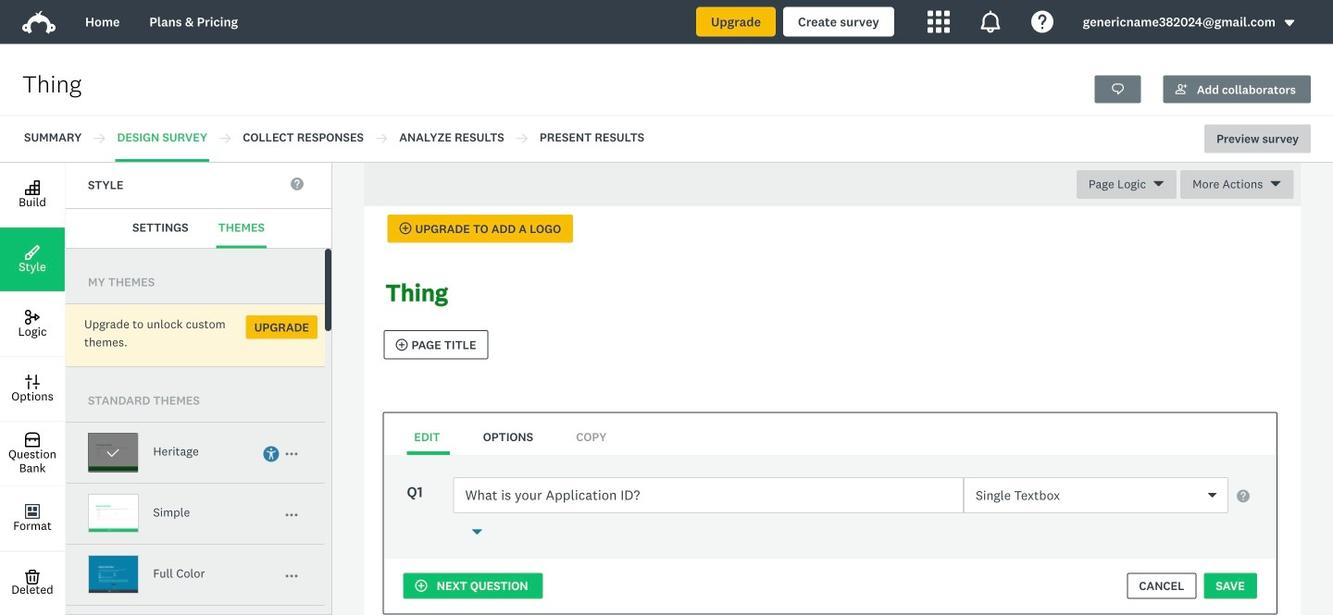 Task type: locate. For each thing, give the bounding box(es) containing it.
help icon image
[[1031, 11, 1053, 33]]

products icon image
[[928, 11, 950, 33], [979, 11, 1002, 33]]

1 horizontal spatial products icon image
[[979, 11, 1002, 33]]

0 horizontal spatial products icon image
[[928, 11, 950, 33]]

2 products icon image from the left
[[979, 11, 1002, 33]]



Task type: vqa. For each thing, say whether or not it's contained in the screenshot.
Help Icon
yes



Task type: describe. For each thing, give the bounding box(es) containing it.
dropdown arrow image
[[1283, 17, 1296, 30]]

surveymonkey logo image
[[22, 11, 56, 34]]

1 products icon image from the left
[[928, 11, 950, 33]]



